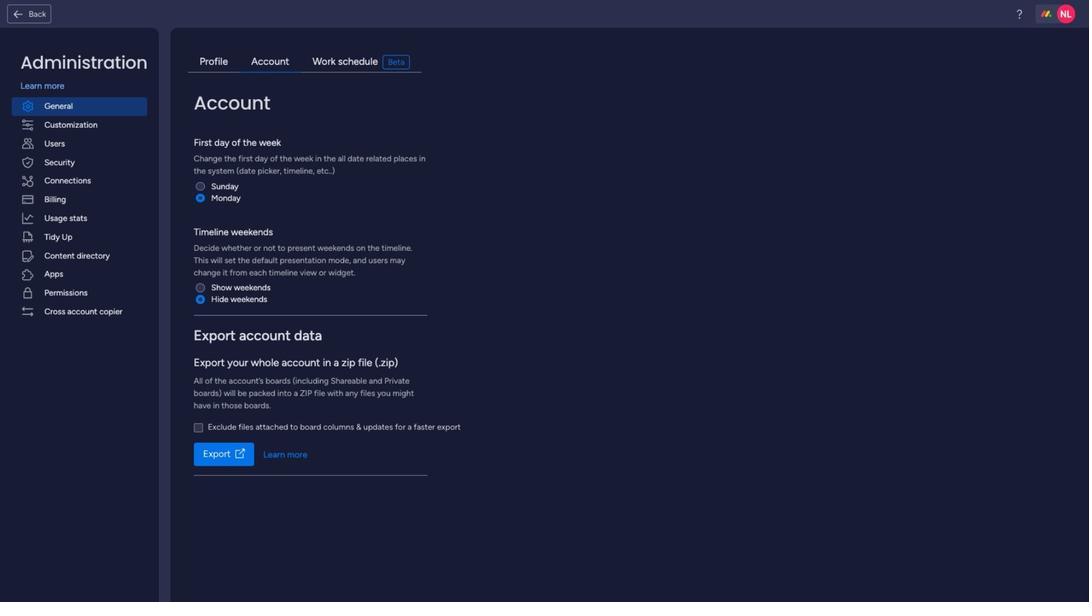 Task type: vqa. For each thing, say whether or not it's contained in the screenshot.
v2 export icon
yes



Task type: describe. For each thing, give the bounding box(es) containing it.
v2 export image
[[235, 449, 245, 459]]

help image
[[1014, 8, 1025, 20]]

noah lott image
[[1057, 5, 1076, 23]]

back to workspace image
[[12, 8, 24, 20]]



